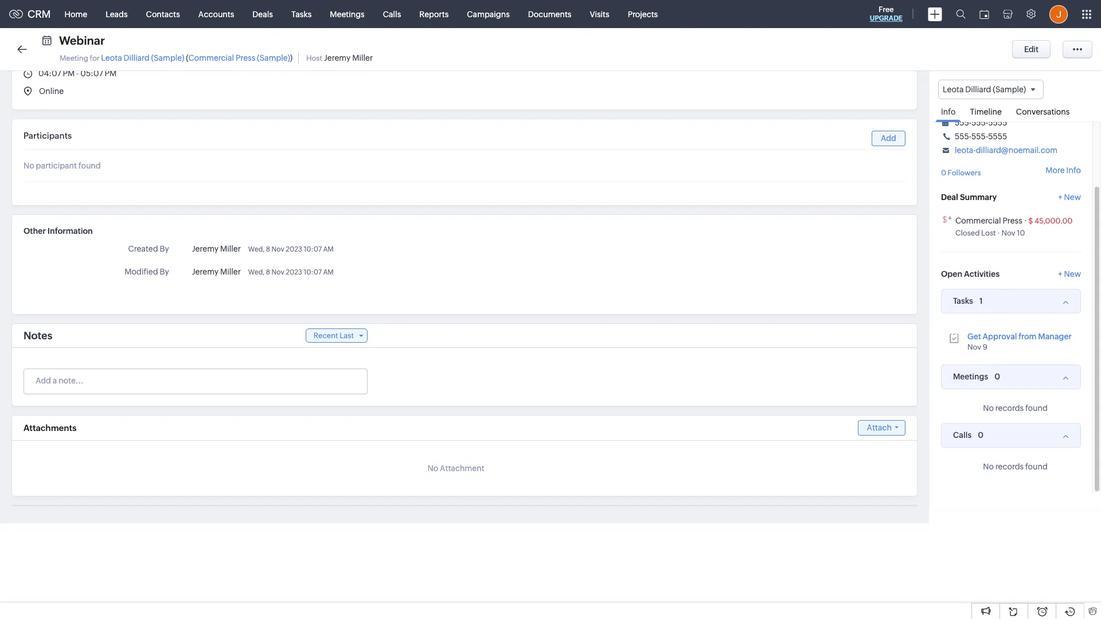 Task type: locate. For each thing, give the bounding box(es) containing it.
0 vertical spatial meetings
[[330, 9, 365, 19]]

2 new from the top
[[1065, 270, 1082, 279]]

0 vertical spatial dilliard
[[124, 53, 150, 63]]

meetings up host jeremy miller
[[330, 9, 365, 19]]

1 vertical spatial no records found
[[984, 462, 1048, 471]]

0 vertical spatial no records found
[[984, 404, 1048, 413]]

1 horizontal spatial pm
[[105, 69, 117, 78]]

1 horizontal spatial dilliard
[[966, 85, 992, 94]]

555-555-5555
[[955, 118, 1008, 127], [955, 132, 1008, 141]]

1 vertical spatial press
[[1003, 216, 1023, 225]]

tasks right deals
[[291, 9, 312, 19]]

1 vertical spatial dilliard
[[966, 85, 992, 94]]

create menu image
[[928, 7, 943, 21]]

info link
[[936, 99, 962, 122]]

attachments
[[24, 423, 77, 433]]

by right "created"
[[160, 244, 169, 254]]

wed, 8 nov 2023 10:07 am for modified by
[[248, 269, 334, 277]]

leota dilliard (sample) link
[[101, 53, 184, 63]]

555-555-5555 down timeline
[[955, 118, 1008, 127]]

tasks left 1
[[954, 297, 974, 306]]

meeting
[[60, 54, 88, 63]]

press up 10
[[1003, 216, 1023, 225]]

1 8 from the top
[[266, 246, 270, 254]]

1 vertical spatial tasks
[[954, 297, 974, 306]]

wed,
[[248, 246, 265, 254], [248, 269, 265, 277]]

jeremy miller
[[192, 244, 241, 254], [192, 267, 241, 277]]

jeremy
[[324, 53, 351, 63], [192, 244, 219, 254], [192, 267, 219, 277]]

1 vertical spatial 555-555-5555
[[955, 132, 1008, 141]]

commercial inside commercial press · $ 45,000.00 closed lost · nov 10
[[956, 216, 1002, 225]]

1 horizontal spatial ·
[[1025, 216, 1027, 225]]

10:07
[[304, 246, 322, 254], [304, 269, 322, 277]]

no attachment
[[428, 464, 485, 473]]

info left timeline
[[942, 107, 956, 117]]

1 vertical spatial commercial
[[956, 216, 1002, 225]]

(sample)
[[151, 53, 184, 63], [257, 53, 290, 63], [993, 85, 1027, 94]]

5555 up leota-dilliard@noemail.com link
[[989, 132, 1008, 141]]

2 vertical spatial jeremy
[[192, 267, 219, 277]]

1 vertical spatial found
[[1026, 404, 1048, 413]]

dilliard
[[124, 53, 150, 63], [966, 85, 992, 94]]

1 horizontal spatial meetings
[[954, 373, 989, 382]]

1 vertical spatial 8
[[266, 269, 270, 277]]

manager
[[1039, 332, 1072, 341]]

2 + new from the top
[[1059, 270, 1082, 279]]

open activities
[[942, 270, 1000, 279]]

1 horizontal spatial 0
[[978, 431, 984, 440]]

2 wed, from the top
[[248, 269, 265, 277]]

meetings down 9
[[954, 373, 989, 382]]

1 wed, from the top
[[248, 246, 265, 254]]

1 no records found from the top
[[984, 404, 1048, 413]]

1 10:07 from the top
[[304, 246, 322, 254]]

0 vertical spatial 555-555-5555
[[955, 118, 1008, 127]]

0 vertical spatial calls
[[383, 9, 401, 19]]

+ down 45,000.00
[[1059, 270, 1063, 279]]

jeremy for modified by
[[192, 267, 219, 277]]

0 vertical spatial am
[[323, 246, 334, 254]]

(sample) left 'host'
[[257, 53, 290, 63]]

records
[[996, 404, 1024, 413], [996, 462, 1024, 471]]

followers
[[948, 169, 982, 177]]

·
[[1025, 216, 1027, 225], [998, 229, 1001, 237]]

1 vertical spatial +
[[1059, 270, 1063, 279]]

0 vertical spatial 5555
[[989, 118, 1008, 127]]

5555 down timeline
[[989, 118, 1008, 127]]

closed
[[956, 229, 980, 237]]

0 vertical spatial 8
[[266, 246, 270, 254]]

2 vertical spatial found
[[1026, 462, 1048, 471]]

summary
[[960, 193, 997, 202]]

meetings link
[[321, 0, 374, 28]]

calls
[[383, 9, 401, 19], [954, 431, 972, 440]]

press left ) at the top of the page
[[236, 53, 256, 63]]

1 wed, 8 nov 2023 10:07 am from the top
[[248, 246, 334, 254]]

0 vertical spatial 10:07
[[304, 246, 322, 254]]

+ new down "more info"
[[1059, 193, 1082, 202]]

1 + new from the top
[[1059, 193, 1082, 202]]

1 horizontal spatial (sample)
[[257, 53, 290, 63]]

leads
[[106, 9, 128, 19]]

1 vertical spatial 10:07
[[304, 269, 322, 277]]

-
[[76, 69, 79, 78]]

get approval from manager link
[[968, 332, 1072, 341]]

profile image
[[1050, 5, 1068, 23]]

timeline link
[[965, 99, 1008, 122]]

1 horizontal spatial press
[[1003, 216, 1023, 225]]

1 pm from the left
[[63, 69, 75, 78]]

0 vertical spatial jeremy miller
[[192, 244, 241, 254]]

2 555-555-5555 from the top
[[955, 132, 1008, 141]]

0 vertical spatial commercial
[[188, 53, 234, 63]]

1 records from the top
[[996, 404, 1024, 413]]

1 vertical spatial 5555
[[989, 132, 1008, 141]]

free
[[879, 5, 894, 14]]

1 vertical spatial info
[[1067, 166, 1082, 175]]

555-555-5555 up leota- on the top
[[955, 132, 1008, 141]]

1 2023 from the top
[[286, 246, 302, 254]]

info right more
[[1067, 166, 1082, 175]]

1 vertical spatial meetings
[[954, 373, 989, 382]]

2 vertical spatial miller
[[220, 267, 241, 277]]

0 horizontal spatial leota
[[101, 53, 122, 63]]

1 vertical spatial records
[[996, 462, 1024, 471]]

by right modified
[[160, 267, 169, 277]]

2 horizontal spatial 0
[[995, 372, 1001, 381]]

1 by from the top
[[160, 244, 169, 254]]

0 vertical spatial 2023
[[286, 246, 302, 254]]

0 horizontal spatial 0
[[942, 169, 947, 177]]

(sample) left (
[[151, 53, 184, 63]]

1 vertical spatial ·
[[998, 229, 1001, 237]]

pm right 05:07
[[105, 69, 117, 78]]

leota
[[101, 53, 122, 63], [943, 85, 964, 94]]

leota up info link
[[943, 85, 964, 94]]

visits
[[590, 9, 610, 19]]

None button
[[1013, 40, 1051, 59]]

2023
[[286, 246, 302, 254], [286, 269, 302, 277]]

1 vertical spatial new
[[1065, 270, 1082, 279]]

no records found
[[984, 404, 1048, 413], [984, 462, 1048, 471]]

0 vertical spatial + new
[[1059, 193, 1082, 202]]

by
[[160, 244, 169, 254], [160, 267, 169, 277]]

1 vertical spatial calls
[[954, 431, 972, 440]]

new down "more info"
[[1065, 193, 1082, 202]]

2 jeremy miller from the top
[[192, 267, 241, 277]]

reports link
[[410, 0, 458, 28]]

0 horizontal spatial pm
[[63, 69, 75, 78]]

0 horizontal spatial commercial
[[188, 53, 234, 63]]

8 for modified by
[[266, 269, 270, 277]]

add link
[[872, 131, 906, 146]]

meetings inside 'meetings' link
[[330, 9, 365, 19]]

0 horizontal spatial tasks
[[291, 9, 312, 19]]

jeremy miller for created by
[[192, 244, 241, 254]]

0 horizontal spatial calls
[[383, 9, 401, 19]]

2 am from the top
[[323, 269, 334, 277]]

(sample) up timeline link
[[993, 85, 1027, 94]]

commercial
[[188, 53, 234, 63], [956, 216, 1002, 225]]

555-
[[955, 118, 972, 127], [972, 118, 989, 127], [955, 132, 972, 141], [972, 132, 989, 141]]

leota-dilliard@noemail.com
[[955, 146, 1058, 155]]

0 vertical spatial jeremy
[[324, 53, 351, 63]]

+ up 45,000.00
[[1059, 193, 1063, 202]]

2 by from the top
[[160, 267, 169, 277]]

search image
[[957, 9, 966, 19]]

1 vertical spatial wed,
[[248, 269, 265, 277]]

wed, for modified by
[[248, 269, 265, 277]]

from
[[1019, 332, 1037, 341]]

0 horizontal spatial meetings
[[330, 9, 365, 19]]

· right the lost
[[998, 229, 1001, 237]]

timeline
[[971, 107, 1002, 117]]

· left $
[[1025, 216, 1027, 225]]

0 vertical spatial by
[[160, 244, 169, 254]]

1 vertical spatial miller
[[220, 244, 241, 254]]

reports
[[420, 9, 449, 19]]

0 vertical spatial 0
[[942, 169, 947, 177]]

commercial up the lost
[[956, 216, 1002, 225]]

0 horizontal spatial dilliard
[[124, 53, 150, 63]]

2 8 from the top
[[266, 269, 270, 277]]

0 vertical spatial records
[[996, 404, 1024, 413]]

other information
[[24, 227, 93, 236]]

1 horizontal spatial info
[[1067, 166, 1082, 175]]

0 vertical spatial new
[[1065, 193, 1082, 202]]

am
[[323, 246, 334, 254], [323, 269, 334, 277]]

0 vertical spatial ·
[[1025, 216, 1027, 225]]

8
[[266, 246, 270, 254], [266, 269, 270, 277]]

2 no records found from the top
[[984, 462, 1048, 471]]

1 horizontal spatial commercial
[[956, 216, 1002, 225]]

pm left - on the left
[[63, 69, 75, 78]]

1 jeremy miller from the top
[[192, 244, 241, 254]]

get
[[968, 332, 982, 341]]

nov inside get approval from manager nov 9
[[968, 343, 982, 352]]

10:07 for modified by
[[304, 269, 322, 277]]

0
[[942, 169, 947, 177], [995, 372, 1001, 381], [978, 431, 984, 440]]

create menu element
[[922, 0, 950, 28]]

dilliard up timeline link
[[966, 85, 992, 94]]

Add a note... field
[[24, 375, 367, 387]]

2 records from the top
[[996, 462, 1024, 471]]

0 horizontal spatial ·
[[998, 229, 1001, 237]]

new down 45,000.00
[[1065, 270, 1082, 279]]

no
[[24, 161, 34, 170], [984, 404, 994, 413], [984, 462, 994, 471], [428, 464, 438, 473]]

1 vertical spatial 0
[[995, 372, 1001, 381]]

1 vertical spatial jeremy miller
[[192, 267, 241, 277]]

leota right for at the top left
[[101, 53, 122, 63]]

1 vertical spatial wed, 8 nov 2023 10:07 am
[[248, 269, 334, 277]]

5555
[[989, 118, 1008, 127], [989, 132, 1008, 141]]

0 vertical spatial press
[[236, 53, 256, 63]]

0 horizontal spatial info
[[942, 107, 956, 117]]

1 am from the top
[[323, 246, 334, 254]]

0 vertical spatial wed,
[[248, 246, 265, 254]]

2 wed, 8 nov 2023 10:07 am from the top
[[248, 269, 334, 277]]

am for created by
[[323, 246, 334, 254]]

1 + from the top
[[1059, 193, 1063, 202]]

deal
[[942, 193, 959, 202]]

documents
[[528, 9, 572, 19]]

upgrade
[[870, 14, 903, 22]]

tasks
[[291, 9, 312, 19], [954, 297, 974, 306]]

deals link
[[243, 0, 282, 28]]

jeremy miller for modified by
[[192, 267, 241, 277]]

0 for calls
[[978, 431, 984, 440]]

2 horizontal spatial (sample)
[[993, 85, 1027, 94]]

2 10:07 from the top
[[304, 269, 322, 277]]

2 vertical spatial 0
[[978, 431, 984, 440]]

campaigns
[[467, 9, 510, 19]]

1 vertical spatial jeremy
[[192, 244, 219, 254]]

0 vertical spatial wed, 8 nov 2023 10:07 am
[[248, 246, 334, 254]]

0 vertical spatial +
[[1059, 193, 1063, 202]]

more
[[1046, 166, 1065, 175]]

1 vertical spatial leota
[[943, 85, 964, 94]]

1 horizontal spatial leota
[[943, 85, 964, 94]]

1 vertical spatial by
[[160, 267, 169, 277]]

0 horizontal spatial (sample)
[[151, 53, 184, 63]]

commercial press · $ 45,000.00 closed lost · nov 10
[[956, 216, 1073, 237]]

+ new
[[1059, 193, 1082, 202], [1059, 270, 1082, 279]]

1 vertical spatial 2023
[[286, 269, 302, 277]]

1 vertical spatial + new
[[1059, 270, 1082, 279]]

2 2023 from the top
[[286, 269, 302, 277]]

commercial down the accounts
[[188, 53, 234, 63]]

$
[[1029, 217, 1034, 225]]

press
[[236, 53, 256, 63], [1003, 216, 1023, 225]]

activities
[[965, 270, 1000, 279]]

1 vertical spatial am
[[323, 269, 334, 277]]

dilliard right for at the top left
[[124, 53, 150, 63]]

+ new down 45,000.00
[[1059, 270, 1082, 279]]

0 vertical spatial leota
[[101, 53, 122, 63]]



Task type: describe. For each thing, give the bounding box(es) containing it.
contacts
[[146, 9, 180, 19]]

2 + from the top
[[1059, 270, 1063, 279]]

last
[[340, 332, 354, 340]]

lost
[[982, 229, 996, 237]]

dilliard inside field
[[966, 85, 992, 94]]

found for meetings
[[1026, 404, 1048, 413]]

information
[[48, 227, 93, 236]]

get approval from manager nov 9
[[968, 332, 1072, 352]]

more info link
[[1046, 166, 1082, 175]]

leota-
[[955, 146, 976, 155]]

05:07
[[80, 69, 103, 78]]

deal summary
[[942, 193, 997, 202]]

meeting for leota dilliard (sample) ( commercial press (sample) )
[[60, 53, 293, 63]]

by for modified by
[[160, 267, 169, 277]]

1 5555 from the top
[[989, 118, 1008, 127]]

calendar image
[[980, 9, 990, 19]]

45,000.00
[[1035, 217, 1073, 225]]

accounts link
[[189, 0, 243, 28]]

2023 for created by
[[286, 246, 302, 254]]

leota-dilliard@noemail.com link
[[955, 146, 1058, 155]]

by for created by
[[160, 244, 169, 254]]

0 followers
[[942, 169, 982, 177]]

+ new link
[[1059, 193, 1082, 208]]

created
[[128, 244, 158, 254]]

visits link
[[581, 0, 619, 28]]

04:07 pm - 05:07 pm
[[38, 69, 117, 78]]

0 vertical spatial found
[[78, 161, 101, 170]]

wed, 8 nov 2023 10:07 am for created by
[[248, 246, 334, 254]]

crm
[[28, 8, 51, 20]]

no records found for calls
[[984, 462, 1048, 471]]

1 555-555-5555 from the top
[[955, 118, 1008, 127]]

contacts link
[[137, 0, 189, 28]]

projects link
[[619, 0, 667, 28]]

Leota Dilliard (Sample) field
[[939, 80, 1044, 99]]

0 for meetings
[[995, 372, 1001, 381]]

attach
[[867, 423, 892, 433]]

conversations
[[1017, 107, 1070, 117]]

host jeremy miller
[[306, 53, 373, 63]]

participant
[[36, 161, 77, 170]]

created by
[[128, 244, 169, 254]]

other
[[24, 227, 46, 236]]

press inside commercial press · $ 45,000.00 closed lost · nov 10
[[1003, 216, 1023, 225]]

online
[[39, 87, 64, 96]]

calls inside calls link
[[383, 9, 401, 19]]

0 vertical spatial miller
[[352, 53, 373, 63]]

notes
[[24, 330, 52, 342]]

webinar
[[59, 34, 105, 47]]

1 horizontal spatial tasks
[[954, 297, 974, 306]]

2023 for modified by
[[286, 269, 302, 277]]

nov inside commercial press · $ 45,000.00 closed lost · nov 10
[[1002, 229, 1016, 237]]

no records found for meetings
[[984, 404, 1048, 413]]

leads link
[[96, 0, 137, 28]]

tasks link
[[282, 0, 321, 28]]

projects
[[628, 9, 658, 19]]

leota dilliard (sample)
[[943, 85, 1027, 94]]

approval
[[983, 332, 1018, 341]]

for
[[90, 54, 100, 63]]

1 new from the top
[[1065, 193, 1082, 202]]

campaigns link
[[458, 0, 519, 28]]

records for calls
[[996, 462, 1024, 471]]

9
[[983, 343, 988, 352]]

1
[[980, 296, 983, 306]]

host
[[306, 54, 323, 63]]

crm link
[[9, 8, 51, 20]]

home link
[[55, 0, 96, 28]]

0 vertical spatial tasks
[[291, 9, 312, 19]]

2 pm from the left
[[105, 69, 117, 78]]

calls link
[[374, 0, 410, 28]]

8 for created by
[[266, 246, 270, 254]]

attachment
[[440, 464, 485, 473]]

recent
[[314, 332, 338, 340]]

leota inside field
[[943, 85, 964, 94]]

commercial press link
[[956, 216, 1023, 225]]

04:07
[[38, 69, 61, 78]]

profile element
[[1043, 0, 1075, 28]]

free upgrade
[[870, 5, 903, 22]]

10
[[1017, 229, 1026, 237]]

open
[[942, 270, 963, 279]]

jeremy for created by
[[192, 244, 219, 254]]

recent last
[[314, 332, 354, 340]]

modified
[[125, 267, 158, 277]]

(
[[186, 53, 188, 63]]

attach link
[[858, 421, 906, 436]]

commercial press (sample) link
[[188, 53, 290, 63]]

wed, for created by
[[248, 246, 265, 254]]

documents link
[[519, 0, 581, 28]]

0 horizontal spatial press
[[236, 53, 256, 63]]

miller for created by
[[220, 244, 241, 254]]

2 5555 from the top
[[989, 132, 1008, 141]]

records for meetings
[[996, 404, 1024, 413]]

1 horizontal spatial calls
[[954, 431, 972, 440]]

conversations link
[[1011, 99, 1076, 122]]

accounts
[[198, 9, 234, 19]]

dilliard@noemail.com
[[976, 146, 1058, 155]]

home
[[65, 9, 87, 19]]

(sample) inside field
[[993, 85, 1027, 94]]

10:07 for created by
[[304, 246, 322, 254]]

)
[[290, 53, 293, 63]]

participants
[[24, 131, 72, 141]]

deals
[[253, 9, 273, 19]]

no participant found
[[24, 161, 101, 170]]

more info
[[1046, 166, 1082, 175]]

found for calls
[[1026, 462, 1048, 471]]

miller for modified by
[[220, 267, 241, 277]]

0 vertical spatial info
[[942, 107, 956, 117]]

am for modified by
[[323, 269, 334, 277]]

modified by
[[125, 267, 169, 277]]

search element
[[950, 0, 973, 28]]



Task type: vqa. For each thing, say whether or not it's contained in the screenshot.
Exit button
no



